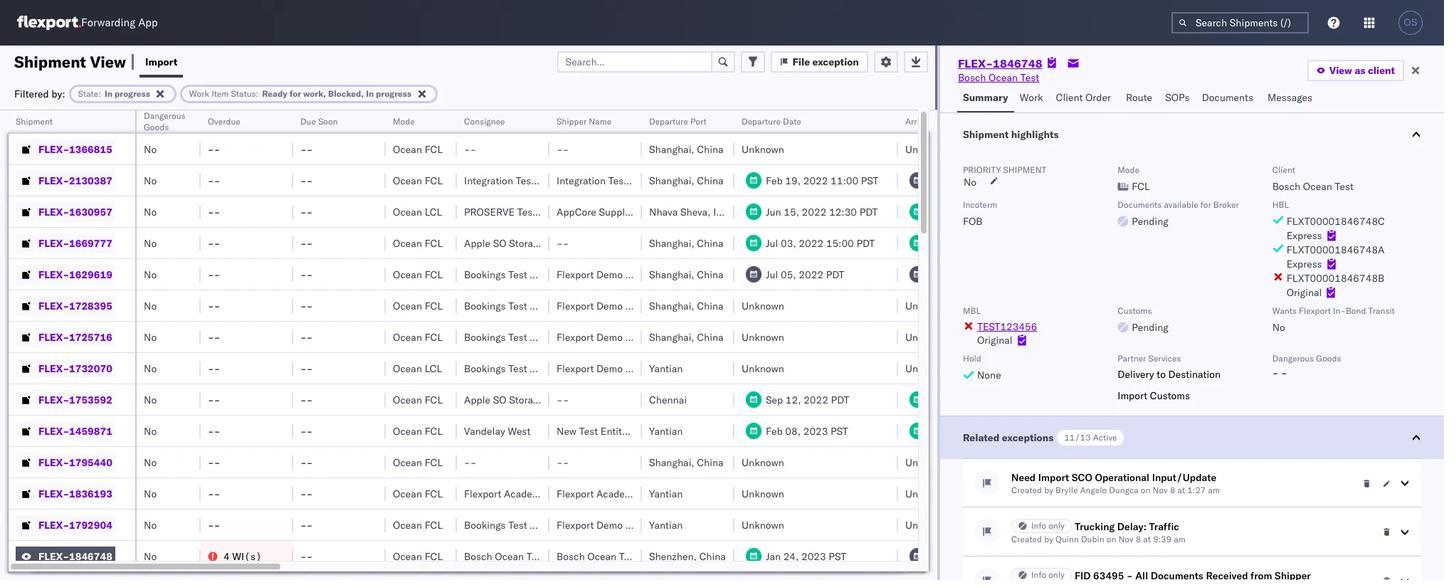 Task type: locate. For each thing, give the bounding box(es) containing it.
goods down state : in progress
[[144, 122, 169, 132]]

0 vertical spatial apple so storage (do not use)
[[464, 237, 617, 249]]

2 bookings from the top
[[464, 299, 506, 312]]

0 vertical spatial for
[[290, 88, 301, 99]]

sops
[[1165, 91, 1190, 104]]

order
[[1085, 91, 1111, 104]]

0 vertical spatial client
[[1056, 91, 1083, 104]]

0 horizontal spatial in
[[105, 88, 113, 99]]

created by quinn dubin on nov 8 at 9:39 am
[[1011, 534, 1186, 545]]

0 vertical spatial feb
[[766, 174, 783, 187]]

flex-1846748 inside button
[[38, 550, 112, 563]]

import button
[[140, 46, 183, 78]]

2 storage from the top
[[509, 393, 544, 406]]

11/13
[[1064, 432, 1091, 443]]

ocean
[[989, 71, 1018, 84], [393, 143, 422, 156], [393, 174, 422, 187], [1303, 180, 1332, 193], [393, 205, 422, 218], [393, 237, 422, 249], [393, 268, 422, 281], [393, 299, 422, 312], [393, 331, 422, 343], [393, 362, 422, 375], [393, 393, 422, 406], [393, 425, 422, 437], [393, 456, 422, 469], [393, 487, 422, 500], [393, 519, 422, 531], [393, 550, 422, 563], [495, 550, 524, 563], [587, 550, 617, 563]]

pdt right 12:30 on the top
[[860, 205, 878, 218]]

4 shanghai, from the top
[[649, 268, 694, 281]]

so for shanghai, china
[[493, 237, 506, 249]]

pst
[[861, 174, 879, 187], [831, 425, 848, 437], [829, 550, 846, 563]]

import for import customs
[[1118, 389, 1148, 402]]

flex- down flex-1836193 button
[[38, 519, 69, 531]]

progress
[[115, 88, 150, 99], [376, 88, 411, 99]]

2 departure from the left
[[742, 116, 781, 127]]

import down delivery
[[1118, 389, 1148, 402]]

0 vertical spatial documents
[[1202, 91, 1253, 104]]

1 storage from the top
[[509, 237, 544, 249]]

ocean fcl for flex-1846748
[[393, 550, 443, 563]]

flex- for flex-2130387 button
[[38, 174, 69, 187]]

2 : from the left
[[256, 88, 259, 99]]

transit
[[1368, 305, 1395, 316]]

shenzhen, china
[[649, 550, 726, 563]]

original
[[1287, 286, 1322, 299], [977, 334, 1013, 347]]

5 co. from the top
[[663, 519, 677, 531]]

8 down input/update
[[1170, 485, 1175, 496]]

dangerous down wants
[[1272, 353, 1314, 364]]

0 vertical spatial use)
[[592, 237, 617, 249]]

for left work, at the left top
[[290, 88, 301, 99]]

2022 for 03,
[[799, 237, 824, 249]]

1 horizontal spatial :
[[256, 88, 259, 99]]

4 demo from the top
[[596, 362, 623, 375]]

7 shanghai, china from the top
[[649, 456, 724, 469]]

bosch ocean test down flexport academy (us) inc.
[[464, 550, 545, 563]]

yantian for flex-1459871
[[649, 425, 683, 437]]

0 vertical spatial pst
[[861, 174, 879, 187]]

no inside wants flexport in-bond transit no
[[1272, 321, 1285, 334]]

bookings for flex-1728395
[[464, 299, 506, 312]]

feb left 19,
[[766, 174, 783, 187]]

1 horizontal spatial progress
[[376, 88, 411, 99]]

2022 right 12,
[[804, 393, 828, 406]]

0 horizontal spatial 8
[[1136, 534, 1141, 545]]

6 ocean fcl from the top
[[393, 331, 443, 343]]

flex-1728395 button
[[16, 296, 115, 316]]

work left item
[[189, 88, 209, 99]]

appcore
[[557, 205, 596, 218]]

flex- inside "button"
[[38, 362, 69, 375]]

(do for shanghai, china
[[546, 237, 567, 249]]

1 horizontal spatial mode
[[1118, 164, 1140, 175]]

1 vertical spatial apple so storage (do not use)
[[464, 393, 617, 406]]

wants flexport in-bond transit no
[[1272, 305, 1395, 334]]

in right state
[[105, 88, 113, 99]]

am right 9:39
[[1174, 534, 1186, 545]]

bosch ocean test down inc. on the bottom of the page
[[557, 550, 638, 563]]

related exceptions
[[963, 431, 1054, 444]]

no for flex-1459871
[[144, 425, 157, 437]]

work inside work button
[[1020, 91, 1043, 104]]

on right dungca
[[1141, 485, 1151, 496]]

2 so from the top
[[493, 393, 506, 406]]

pst for jan 24, 2023 pst
[[829, 550, 846, 563]]

flex- down flex-1725716 button
[[38, 362, 69, 375]]

4 yantian from the top
[[649, 519, 683, 531]]

1 feb from the top
[[766, 174, 783, 187]]

storage
[[509, 237, 544, 249], [509, 393, 544, 406]]

1 ocean fcl from the top
[[393, 143, 443, 156]]

flex- up flex-1459871 button
[[38, 393, 69, 406]]

no for flex-1836193
[[144, 487, 157, 500]]

0 horizontal spatial client
[[1056, 91, 1083, 104]]

1846748 inside button
[[69, 550, 112, 563]]

4 co. from the top
[[663, 362, 677, 375]]

dungca
[[1109, 485, 1139, 496]]

2 resize handle column header from the left
[[184, 110, 201, 580]]

flex- up flex-1630957 button
[[38, 174, 69, 187]]

ocean lcl
[[393, 205, 442, 218], [393, 362, 442, 375]]

flex-
[[958, 56, 993, 70], [38, 143, 69, 156], [38, 174, 69, 187], [38, 205, 69, 218], [38, 237, 69, 249], [38, 268, 69, 281], [38, 299, 69, 312], [38, 331, 69, 343], [38, 362, 69, 375], [38, 393, 69, 406], [38, 425, 69, 437], [38, 456, 69, 469], [38, 487, 69, 500], [38, 519, 69, 531], [38, 550, 69, 563]]

1 horizontal spatial work
[[1020, 91, 1043, 104]]

1 vertical spatial not
[[569, 393, 589, 406]]

10 ocean fcl from the top
[[393, 487, 443, 500]]

1725716
[[69, 331, 112, 343]]

1732070
[[69, 362, 112, 375]]

2 use) from the top
[[592, 393, 617, 406]]

7 ocean fcl from the top
[[393, 393, 443, 406]]

1 horizontal spatial for
[[1201, 199, 1211, 210]]

1 vertical spatial client
[[1272, 164, 1295, 175]]

5 resize handle column header from the left
[[440, 110, 457, 580]]

pending for documents available for broker
[[1132, 215, 1169, 228]]

flexport for 1836193
[[557, 487, 594, 500]]

flex-1846748 up "summary"
[[958, 56, 1042, 70]]

flex-1846748
[[958, 56, 1042, 70], [38, 550, 112, 563]]

documents inside button
[[1202, 91, 1253, 104]]

flex-1728395
[[38, 299, 112, 312]]

apple up vandelay
[[464, 393, 490, 406]]

2 vertical spatial import
[[1038, 471, 1069, 484]]

flex-2130387 button
[[16, 170, 115, 190]]

use) for shanghai, china
[[592, 237, 617, 249]]

1 academy from the left
[[504, 487, 545, 500]]

2 ocean lcl from the top
[[393, 362, 442, 375]]

exceptions
[[1002, 431, 1054, 444]]

ocean fcl for flex-1629619
[[393, 268, 443, 281]]

0 horizontal spatial work
[[189, 88, 209, 99]]

dangerous inside button
[[144, 110, 185, 121]]

1 horizontal spatial nov
[[1153, 485, 1168, 496]]

demo
[[596, 268, 623, 281], [596, 299, 623, 312], [596, 331, 623, 343], [596, 362, 623, 375], [596, 519, 623, 531]]

wi(s)
[[232, 550, 262, 563]]

fcl
[[425, 143, 443, 156], [425, 174, 443, 187], [1132, 180, 1150, 193], [425, 237, 443, 249], [425, 268, 443, 281], [425, 299, 443, 312], [425, 331, 443, 343], [425, 393, 443, 406], [425, 425, 443, 437], [425, 456, 443, 469], [425, 487, 443, 500], [425, 519, 443, 531], [425, 550, 443, 563]]

flex-1846748 link
[[958, 56, 1042, 70]]

1:27
[[1187, 485, 1206, 496]]

import down app
[[145, 55, 177, 68]]

flexport for 1725716
[[557, 331, 594, 343]]

flex-1732070
[[38, 362, 112, 375]]

work up highlights at the top right of page
[[1020, 91, 1043, 104]]

2 apple from the top
[[464, 393, 490, 406]]

1 co. from the top
[[663, 268, 677, 281]]

1846748
[[993, 56, 1042, 70], [69, 550, 112, 563]]

bosch ocean test down flex-1846748 link
[[958, 71, 1039, 84]]

2 co. from the top
[[663, 299, 677, 312]]

1 (do from the top
[[546, 237, 567, 249]]

0 horizontal spatial view
[[90, 52, 126, 72]]

1 apple so storage (do not use) from the top
[[464, 237, 617, 249]]

2 bookings test consignee from the top
[[464, 299, 578, 312]]

3 ocean fcl from the top
[[393, 237, 443, 249]]

1846748 down 1792904
[[69, 550, 112, 563]]

feb for feb 08, 2023 pst
[[766, 425, 783, 437]]

client inside client bosch ocean test incoterm fob
[[1272, 164, 1295, 175]]

1 vertical spatial mode
[[1118, 164, 1140, 175]]

0 horizontal spatial goods
[[144, 122, 169, 132]]

2 feb from the top
[[766, 425, 783, 437]]

6 shanghai, from the top
[[649, 331, 694, 343]]

flexport demo shipper co. for 1728395
[[557, 299, 677, 312]]

fcl for flex-1669777
[[425, 237, 443, 249]]

0 vertical spatial (do
[[546, 237, 567, 249]]

1 resize handle column header from the left
[[118, 110, 135, 580]]

use)
[[592, 237, 617, 249], [592, 393, 617, 406]]

flex- down flex-1792904 button
[[38, 550, 69, 563]]

ocean lcl for bookings test consignee
[[393, 362, 442, 375]]

3 yantian from the top
[[649, 487, 683, 500]]

2 horizontal spatial import
[[1118, 389, 1148, 402]]

on inside need import sco operational input/update created by brylle angelo dungca on nov 8 at 1:27 am
[[1141, 485, 1151, 496]]

proserve
[[464, 205, 515, 218]]

bond
[[1346, 305, 1366, 316]]

no
[[144, 143, 157, 156], [144, 174, 157, 187], [964, 176, 977, 189], [144, 205, 157, 218], [144, 237, 157, 249], [144, 268, 157, 281], [144, 299, 157, 312], [1272, 321, 1285, 334], [144, 331, 157, 343], [144, 362, 157, 375], [144, 393, 157, 406], [144, 425, 157, 437], [144, 456, 157, 469], [144, 487, 157, 500], [144, 519, 157, 531], [144, 550, 157, 563]]

dangerous inside dangerous goods - -
[[1272, 353, 1314, 364]]

yantian for flex-1836193
[[649, 487, 683, 500]]

new
[[557, 425, 577, 437]]

nov
[[1153, 485, 1168, 496], [1119, 534, 1134, 545]]

1 horizontal spatial dangerous
[[1272, 353, 1314, 364]]

bookings test consignee for flex-1629619
[[464, 268, 578, 281]]

pending up partner services
[[1132, 321, 1169, 334]]

apple down 'proserve'
[[464, 237, 490, 249]]

flex-1753592 button
[[16, 390, 115, 410]]

1 vertical spatial pst
[[831, 425, 848, 437]]

china for flex-1725716
[[697, 331, 724, 343]]

1 lcl from the top
[[425, 205, 442, 218]]

documents for documents
[[1202, 91, 1253, 104]]

storage down proserve test account
[[509, 237, 544, 249]]

0 vertical spatial shipment
[[14, 52, 86, 72]]

new test entity 2
[[557, 425, 636, 437]]

(do down account
[[546, 237, 567, 249]]

1 vertical spatial ocean lcl
[[393, 362, 442, 375]]

pending down documents available for broker
[[1132, 215, 1169, 228]]

progress up dangerous goods
[[115, 88, 150, 99]]

import inside button
[[145, 55, 177, 68]]

pending for customs
[[1132, 321, 1169, 334]]

0 vertical spatial 2023
[[803, 425, 828, 437]]

original up wants
[[1287, 286, 1322, 299]]

shipment down arrival date button on the top right of the page
[[963, 128, 1009, 141]]

shenzhen,
[[649, 550, 697, 563]]

1 shanghai, china from the top
[[649, 143, 724, 156]]

6 resize handle column header from the left
[[532, 110, 550, 580]]

0 horizontal spatial original
[[977, 334, 1013, 347]]

3 bookings test consignee from the top
[[464, 331, 578, 343]]

2023 right 24,
[[801, 550, 826, 563]]

view left as
[[1329, 64, 1352, 77]]

1 vertical spatial use)
[[592, 393, 617, 406]]

1 date from the left
[[783, 116, 801, 127]]

bookings test consignee for flex-1792904
[[464, 519, 578, 531]]

1 vertical spatial at
[[1143, 534, 1151, 545]]

8 inside need import sco operational input/update created by brylle angelo dungca on nov 8 at 1:27 am
[[1170, 485, 1175, 496]]

pst right 11:00
[[861, 174, 879, 187]]

2022 right 19,
[[803, 174, 828, 187]]

jul left 05,
[[766, 268, 778, 281]]

china for flex-1669777
[[697, 237, 724, 249]]

0 horizontal spatial import
[[145, 55, 177, 68]]

1 vertical spatial express
[[1287, 258, 1322, 270]]

1 bookings from the top
[[464, 268, 506, 281]]

documents right "sops" button
[[1202, 91, 1253, 104]]

documents
[[1202, 91, 1253, 104], [1118, 199, 1162, 210]]

academy for (us)
[[504, 487, 545, 500]]

1 pending from the top
[[1132, 215, 1169, 228]]

in right blocked,
[[366, 88, 374, 99]]

co.
[[663, 268, 677, 281], [663, 299, 677, 312], [663, 331, 677, 343], [663, 362, 677, 375], [663, 519, 677, 531]]

1 yantian from the top
[[649, 362, 683, 375]]

flex- down the flex-1753592 button
[[38, 425, 69, 437]]

date for arrival date
[[933, 116, 951, 127]]

0 vertical spatial jul
[[766, 237, 778, 249]]

5 demo from the top
[[596, 519, 623, 531]]

departure right port
[[742, 116, 781, 127]]

1 vertical spatial pending
[[1132, 321, 1169, 334]]

yantian for flex-1732070
[[649, 362, 683, 375]]

1795440
[[69, 456, 112, 469]]

0 vertical spatial apple
[[464, 237, 490, 249]]

(do up new
[[546, 393, 567, 406]]

flex- down shipment button
[[38, 143, 69, 156]]

1 vertical spatial feb
[[766, 425, 783, 437]]

2022 right 03,
[[799, 237, 824, 249]]

2022 right 15,
[[802, 205, 827, 218]]

08,
[[785, 425, 801, 437]]

yantian
[[649, 362, 683, 375], [649, 425, 683, 437], [649, 487, 683, 500], [649, 519, 683, 531]]

client left order
[[1056, 91, 1083, 104]]

1 demo from the top
[[596, 268, 623, 281]]

so up vandelay west at the left bottom
[[493, 393, 506, 406]]

1 vertical spatial 1846748
[[69, 550, 112, 563]]

8 down delay:
[[1136, 534, 1141, 545]]

route button
[[1120, 85, 1160, 112]]

1 vertical spatial lcl
[[425, 362, 442, 375]]

use) up the new test entity 2
[[592, 393, 617, 406]]

1 bookings test consignee from the top
[[464, 268, 578, 281]]

1 created from the top
[[1011, 485, 1042, 496]]

1 horizontal spatial documents
[[1202, 91, 1253, 104]]

2 demo from the top
[[596, 299, 623, 312]]

11 ocean fcl from the top
[[393, 519, 443, 531]]

sep
[[766, 393, 783, 406]]

0 vertical spatial ocean lcl
[[393, 205, 442, 218]]

flex-1669777
[[38, 237, 112, 249]]

flexport demo shipper co. for 1792904
[[557, 519, 677, 531]]

1 horizontal spatial goods
[[1316, 353, 1341, 364]]

1846748 up work button
[[993, 56, 1042, 70]]

flexport inside wants flexport in-bond transit no
[[1299, 305, 1331, 316]]

customs down delivery to destination
[[1150, 389, 1190, 402]]

1 vertical spatial apple
[[464, 393, 490, 406]]

1 vertical spatial by
[[1044, 534, 1053, 545]]

2 apple so storage (do not use) from the top
[[464, 393, 617, 406]]

2
[[630, 425, 636, 437]]

1836193
[[69, 487, 112, 500]]

1 horizontal spatial import
[[1038, 471, 1069, 484]]

created down info
[[1011, 534, 1042, 545]]

flex- down flex-1629619 button
[[38, 299, 69, 312]]

flex-2130387
[[38, 174, 112, 187]]

import customs
[[1118, 389, 1190, 402]]

1 horizontal spatial in
[[366, 88, 374, 99]]

bosch ocean test link
[[958, 70, 1039, 85]]

2 (do from the top
[[546, 393, 567, 406]]

(do
[[546, 237, 567, 249], [546, 393, 567, 406]]

pst right 24,
[[829, 550, 846, 563]]

5 ocean fcl from the top
[[393, 299, 443, 312]]

3 shanghai, from the top
[[649, 237, 694, 249]]

client
[[1368, 64, 1395, 77]]

customs up the partner
[[1118, 305, 1152, 316]]

flex- up 'flex-1728395' button
[[38, 268, 69, 281]]

1 vertical spatial shipment
[[16, 116, 53, 127]]

progress up mode button
[[376, 88, 411, 99]]

3 resize handle column header from the left
[[276, 110, 293, 580]]

3 co. from the top
[[663, 331, 677, 343]]

academy right inc. on the bottom of the page
[[596, 487, 638, 500]]

0 vertical spatial pending
[[1132, 215, 1169, 228]]

fcl for flex-1459871
[[425, 425, 443, 437]]

jun
[[766, 205, 781, 218]]

0 horizontal spatial dangerous
[[144, 110, 185, 121]]

flex- down flex-2130387 button
[[38, 205, 69, 218]]

4 bookings test consignee from the top
[[464, 362, 578, 375]]

1 apple from the top
[[464, 237, 490, 249]]

1 horizontal spatial on
[[1141, 485, 1151, 496]]

ltd.
[[667, 487, 685, 500]]

use) down appcore supply ltd
[[592, 237, 617, 249]]

0 vertical spatial import
[[145, 55, 177, 68]]

: right by:
[[98, 88, 101, 99]]

pdt
[[860, 205, 878, 218], [857, 237, 875, 249], [826, 268, 845, 281], [831, 393, 849, 406]]

2 date from the left
[[933, 116, 951, 127]]

2 shanghai, china from the top
[[649, 174, 724, 187]]

2022 right 05,
[[799, 268, 824, 281]]

5 shanghai, from the top
[[649, 299, 694, 312]]

apple so storage (do not use) for shanghai, china
[[464, 237, 617, 249]]

express up the flxt00001846748a
[[1287, 229, 1322, 242]]

0 horizontal spatial :
[[98, 88, 101, 99]]

no for flex-2130387
[[144, 174, 157, 187]]

pdt right 15:00
[[857, 237, 875, 249]]

0 vertical spatial am
[[1208, 485, 1220, 496]]

mode
[[393, 116, 415, 127], [1118, 164, 1140, 175]]

client up hbl
[[1272, 164, 1295, 175]]

3 bookings from the top
[[464, 331, 506, 343]]

goods inside dangerous goods - -
[[1316, 353, 1341, 364]]

jul 03, 2022 15:00 pdt
[[766, 237, 875, 249]]

not down appcore
[[569, 237, 589, 249]]

0 horizontal spatial at
[[1143, 534, 1151, 545]]

flex- up flex-1836193 button
[[38, 456, 69, 469]]

1 vertical spatial nov
[[1119, 534, 1134, 545]]

for left broker
[[1201, 199, 1211, 210]]

1 horizontal spatial client
[[1272, 164, 1295, 175]]

partner
[[1118, 353, 1146, 364]]

lcl
[[425, 205, 442, 218], [425, 362, 442, 375]]

test123456 button
[[977, 320, 1038, 333]]

1 vertical spatial (do
[[546, 393, 567, 406]]

feb for feb 19, 2022 11:00 pst
[[766, 174, 783, 187]]

date up 19,
[[783, 116, 801, 127]]

flex- for flex-1836193 button
[[38, 487, 69, 500]]

dubin
[[1081, 534, 1104, 545]]

0 vertical spatial express
[[1287, 229, 1322, 242]]

0 vertical spatial not
[[569, 237, 589, 249]]

view inside view as client button
[[1329, 64, 1352, 77]]

flex- up "summary"
[[958, 56, 993, 70]]

8 ocean fcl from the top
[[393, 425, 443, 437]]

express for flxt00001846748a
[[1287, 258, 1322, 270]]

at down input/update
[[1178, 485, 1185, 496]]

fcl for flex-1792904
[[425, 519, 443, 531]]

7 resize handle column header from the left
[[625, 110, 642, 580]]

12 ocean fcl from the top
[[393, 550, 443, 563]]

flex-1846748 down flex-1792904 at the left bottom of the page
[[38, 550, 112, 563]]

goods down wants flexport in-bond transit no
[[1316, 353, 1341, 364]]

item
[[211, 88, 229, 99]]

created down need
[[1011, 485, 1042, 496]]

1 horizontal spatial departure
[[742, 116, 781, 127]]

1 horizontal spatial flex-1846748
[[958, 56, 1042, 70]]

0 horizontal spatial progress
[[115, 88, 150, 99]]

date
[[783, 116, 801, 127], [933, 116, 951, 127]]

on right 'dubin'
[[1107, 534, 1116, 545]]

4 ocean fcl from the top
[[393, 268, 443, 281]]

no for flex-1366815
[[144, 143, 157, 156]]

7 shanghai, from the top
[[649, 456, 694, 469]]

co. for 1732070
[[663, 362, 677, 375]]

1 vertical spatial goods
[[1316, 353, 1341, 364]]

ocean fcl for flex-1669777
[[393, 237, 443, 249]]

1 so from the top
[[493, 237, 506, 249]]

no for flex-1725716
[[144, 331, 157, 343]]

0 vertical spatial mode
[[393, 116, 415, 127]]

shanghai, for flex-1629619
[[649, 268, 694, 281]]

so down 'proserve'
[[493, 237, 506, 249]]

-
[[208, 143, 214, 156], [214, 143, 220, 156], [300, 143, 307, 156], [307, 143, 313, 156], [464, 143, 470, 156], [470, 143, 476, 156], [557, 143, 563, 156], [563, 143, 569, 156], [208, 174, 214, 187], [214, 174, 220, 187], [300, 174, 307, 187], [307, 174, 313, 187], [208, 205, 214, 218], [214, 205, 220, 218], [300, 205, 307, 218], [307, 205, 313, 218], [208, 237, 214, 249], [214, 237, 220, 249], [300, 237, 307, 249], [307, 237, 313, 249], [557, 237, 563, 249], [563, 237, 569, 249], [208, 268, 214, 281], [214, 268, 220, 281], [300, 268, 307, 281], [307, 268, 313, 281], [208, 299, 214, 312], [214, 299, 220, 312], [300, 299, 307, 312], [307, 299, 313, 312], [208, 331, 214, 343], [214, 331, 220, 343], [300, 331, 307, 343], [307, 331, 313, 343], [208, 362, 214, 375], [214, 362, 220, 375], [300, 362, 307, 375], [307, 362, 313, 375], [1272, 367, 1279, 379], [1281, 367, 1287, 379], [208, 393, 214, 406], [214, 393, 220, 406], [300, 393, 307, 406], [307, 393, 313, 406], [557, 393, 563, 406], [563, 393, 569, 406], [208, 425, 214, 437], [214, 425, 220, 437], [300, 425, 307, 437], [307, 425, 313, 437], [208, 456, 214, 469], [214, 456, 220, 469], [300, 456, 307, 469], [307, 456, 313, 469], [464, 456, 470, 469], [470, 456, 476, 469], [557, 456, 563, 469], [563, 456, 569, 469], [208, 487, 214, 500], [214, 487, 220, 500], [300, 487, 307, 500], [307, 487, 313, 500], [208, 519, 214, 531], [214, 519, 220, 531], [300, 519, 307, 531], [307, 519, 313, 531], [300, 550, 307, 563], [307, 550, 313, 563]]

feb left 08,
[[766, 425, 783, 437]]

0 vertical spatial 1846748
[[993, 56, 1042, 70]]

jul left 03,
[[766, 237, 778, 249]]

5 bookings test consignee from the top
[[464, 519, 578, 531]]

2023 for 24,
[[801, 550, 826, 563]]

destination
[[1168, 368, 1221, 381]]

1 vertical spatial on
[[1107, 534, 1116, 545]]

resize handle column header for dangerous goods
[[184, 110, 201, 580]]

1 horizontal spatial date
[[933, 116, 951, 127]]

5 flexport demo shipper co. from the top
[[557, 519, 677, 531]]

am right 1:27
[[1208, 485, 1220, 496]]

china
[[697, 143, 724, 156], [697, 174, 724, 187], [697, 237, 724, 249], [697, 268, 724, 281], [697, 299, 724, 312], [697, 331, 724, 343], [697, 456, 724, 469], [699, 550, 726, 563]]

1 vertical spatial created
[[1011, 534, 1042, 545]]

shanghai, china for flex-1366815
[[649, 143, 724, 156]]

2 not from the top
[[569, 393, 589, 406]]

4 resize handle column header from the left
[[369, 110, 386, 580]]

1 flexport demo shipper co. from the top
[[557, 268, 677, 281]]

1 not from the top
[[569, 237, 589, 249]]

4 bookings from the top
[[464, 362, 506, 375]]

5 bookings from the top
[[464, 519, 506, 531]]

1 vertical spatial import
[[1118, 389, 1148, 402]]

pdt down 15:00
[[826, 268, 845, 281]]

demo for 1732070
[[596, 362, 623, 375]]

3 demo from the top
[[596, 331, 623, 343]]

client inside button
[[1056, 91, 1083, 104]]

shipper name button
[[550, 113, 628, 127]]

none
[[977, 369, 1001, 382]]

co. for 1629619
[[663, 268, 677, 281]]

storage for shanghai, china
[[509, 237, 544, 249]]

0 vertical spatial 8
[[1170, 485, 1175, 496]]

1 horizontal spatial at
[[1178, 485, 1185, 496]]

status
[[231, 88, 256, 99]]

1 vertical spatial documents
[[1118, 199, 1162, 210]]

ocean fcl for flex-1836193
[[393, 487, 443, 500]]

flex- up flex-1792904 button
[[38, 487, 69, 500]]

ocean inside client bosch ocean test incoterm fob
[[1303, 180, 1332, 193]]

operational
[[1095, 471, 1150, 484]]

2 pending from the top
[[1132, 321, 1169, 334]]

flex-1792904 button
[[16, 515, 115, 535]]

2 flexport demo shipper co. from the top
[[557, 299, 677, 312]]

2023 right 08,
[[803, 425, 828, 437]]

shipment for shipment
[[16, 116, 53, 127]]

6 shanghai, china from the top
[[649, 331, 724, 343]]

ocean for 1629619
[[393, 268, 422, 281]]

apple so storage (do not use) down account
[[464, 237, 617, 249]]

goods inside dangerous goods
[[144, 122, 169, 132]]

0 vertical spatial lcl
[[425, 205, 442, 218]]

storage up west at the left of the page
[[509, 393, 544, 406]]

at left 9:39
[[1143, 534, 1151, 545]]

1 express from the top
[[1287, 229, 1322, 242]]

shipment highlights
[[963, 128, 1059, 141]]

departure for departure port
[[649, 116, 688, 127]]

documents for documents available for broker
[[1118, 199, 1162, 210]]

so for chennai
[[493, 393, 506, 406]]

at inside need import sco operational input/update created by brylle angelo dungca on nov 8 at 1:27 am
[[1178, 485, 1185, 496]]

1 shanghai, from the top
[[649, 143, 694, 156]]

11/13 active
[[1064, 432, 1117, 443]]

pst down the sep 12, 2022 pdt
[[831, 425, 848, 437]]

bookings test consignee for flex-1725716
[[464, 331, 578, 343]]

nov down input/update
[[1153, 485, 1168, 496]]

1 horizontal spatial view
[[1329, 64, 1352, 77]]

0 horizontal spatial academy
[[504, 487, 545, 500]]

0 horizontal spatial on
[[1107, 534, 1116, 545]]

no for flex-1732070
[[144, 362, 157, 375]]

0 vertical spatial dangerous
[[144, 110, 185, 121]]

trucking delay: traffic
[[1075, 520, 1179, 533]]

2 academy from the left
[[596, 487, 638, 500]]

shanghai, china for flex-2130387
[[649, 174, 724, 187]]

4 shanghai, china from the top
[[649, 268, 724, 281]]

for
[[290, 88, 301, 99], [1201, 199, 1211, 210]]

ocean fcl for flex-1728395
[[393, 299, 443, 312]]

4 flexport demo shipper co. from the top
[[557, 362, 677, 375]]

0 vertical spatial storage
[[509, 237, 544, 249]]

2 vertical spatial shipment
[[963, 128, 1009, 141]]

0 horizontal spatial date
[[783, 116, 801, 127]]

1 horizontal spatial am
[[1208, 485, 1220, 496]]

dangerous down import button
[[144, 110, 185, 121]]

15:00
[[826, 237, 854, 249]]

2 yantian from the top
[[649, 425, 683, 437]]

view up state : in progress
[[90, 52, 126, 72]]

2022 for 15,
[[802, 205, 827, 218]]

0 horizontal spatial mode
[[393, 116, 415, 127]]

resize handle column header for consignee
[[532, 110, 550, 580]]

0 vertical spatial at
[[1178, 485, 1185, 496]]

date right arrival
[[933, 116, 951, 127]]

ocean for 1725716
[[393, 331, 422, 343]]

1 ocean lcl from the top
[[393, 205, 442, 218]]

created inside need import sco operational input/update created by brylle angelo dungca on nov 8 at 1:27 am
[[1011, 485, 1042, 496]]

ocean fcl for flex-1795440
[[393, 456, 443, 469]]

1 by from the top
[[1044, 485, 1053, 496]]

2 express from the top
[[1287, 258, 1322, 270]]

by down info only
[[1044, 534, 1053, 545]]

import
[[145, 55, 177, 68], [1118, 389, 1148, 402], [1038, 471, 1069, 484]]

academy left (us)
[[504, 487, 545, 500]]

9 ocean fcl from the top
[[393, 456, 443, 469]]

1 vertical spatial dangerous
[[1272, 353, 1314, 364]]

1 departure from the left
[[649, 116, 688, 127]]

2 ocean fcl from the top
[[393, 174, 443, 187]]

bookings test consignee for flex-1728395
[[464, 299, 578, 312]]

1 vertical spatial so
[[493, 393, 506, 406]]

2 vertical spatial pst
[[829, 550, 846, 563]]

5 shanghai, china from the top
[[649, 299, 724, 312]]

co. for 1728395
[[663, 299, 677, 312]]

shanghai, for flex-1725716
[[649, 331, 694, 343]]

filtered
[[14, 87, 49, 100]]

9 resize handle column header from the left
[[881, 110, 898, 580]]

import up brylle
[[1038, 471, 1069, 484]]

0 vertical spatial goods
[[144, 122, 169, 132]]

client order
[[1056, 91, 1111, 104]]

1 horizontal spatial original
[[1287, 286, 1322, 299]]

flex-1629619
[[38, 268, 112, 281]]

8 resize handle column header from the left
[[717, 110, 735, 580]]

flxt00001846748b
[[1287, 272, 1385, 285]]

china for flex-1795440
[[697, 456, 724, 469]]

flex- down flex-1630957 button
[[38, 237, 69, 249]]

not for shanghai, china
[[569, 237, 589, 249]]

documents left available
[[1118, 199, 1162, 210]]

0 vertical spatial on
[[1141, 485, 1151, 496]]

resize handle column header
[[118, 110, 135, 580], [184, 110, 201, 580], [276, 110, 293, 580], [369, 110, 386, 580], [440, 110, 457, 580], [532, 110, 550, 580], [625, 110, 642, 580], [717, 110, 735, 580], [881, 110, 898, 580]]

shipment up by:
[[14, 52, 86, 72]]

client
[[1056, 91, 1083, 104], [1272, 164, 1295, 175]]

demo for 1629619
[[596, 268, 623, 281]]

flex- down 'flex-1728395' button
[[38, 331, 69, 343]]

ocean fcl for flex-1725716
[[393, 331, 443, 343]]

2 lcl from the top
[[425, 362, 442, 375]]

ocean for 1836193
[[393, 487, 422, 500]]

summary button
[[957, 85, 1014, 112]]

1 use) from the top
[[592, 237, 617, 249]]

3 shanghai, china from the top
[[649, 237, 724, 249]]

entity
[[601, 425, 627, 437]]

shanghai, china for flex-1669777
[[649, 237, 724, 249]]

express up flxt00001846748b
[[1287, 258, 1322, 270]]



Task type: vqa. For each thing, say whether or not it's contained in the screenshot.
Swarovski Thailand Test associated with 2177375
no



Task type: describe. For each thing, give the bounding box(es) containing it.
0 vertical spatial original
[[1287, 286, 1322, 299]]

Search... text field
[[557, 51, 712, 72]]

flex- for 'flex-1795440' button
[[38, 456, 69, 469]]

0 horizontal spatial for
[[290, 88, 301, 99]]

2 by from the top
[[1044, 534, 1053, 545]]

lcl for bookings
[[425, 362, 442, 375]]

sep 12, 2022 pdt
[[766, 393, 849, 406]]

need import sco operational input/update created by brylle angelo dungca on nov 8 at 1:27 am
[[1011, 471, 1220, 496]]

os button
[[1394, 6, 1427, 39]]

shipment highlights button
[[940, 113, 1444, 156]]

partner services
[[1118, 353, 1181, 364]]

0 vertical spatial flex-1846748
[[958, 56, 1042, 70]]

flexport for 1629619
[[557, 268, 594, 281]]

4
[[224, 550, 230, 563]]

shipment for shipment highlights
[[963, 128, 1009, 141]]

1728395
[[69, 299, 112, 312]]

dangerous goods
[[144, 110, 185, 132]]

flex-1366815 button
[[16, 139, 115, 159]]

client for bosch
[[1272, 164, 1295, 175]]

bookings for flex-1629619
[[464, 268, 506, 281]]

consignee for flex-1725716
[[530, 331, 578, 343]]

express for flxt00001846748c
[[1287, 229, 1322, 242]]

no for flex-1795440
[[144, 456, 157, 469]]

flex- for the flex-1753592 button
[[38, 393, 69, 406]]

ocean lcl for proserve test account
[[393, 205, 442, 218]]

dangerous for dangerous goods
[[144, 110, 185, 121]]

ocean for 1732070
[[393, 362, 422, 375]]

documents available for broker
[[1118, 199, 1239, 210]]

import inside need import sco operational input/update created by brylle angelo dungca on nov 8 at 1:27 am
[[1038, 471, 1069, 484]]

forwarding
[[81, 16, 135, 30]]

import for import
[[145, 55, 177, 68]]

departure for departure date
[[742, 116, 781, 127]]

shipper for flex-1728395
[[625, 299, 661, 312]]

am inside need import sco operational input/update created by brylle angelo dungca on nov 8 at 1:27 am
[[1208, 485, 1220, 496]]

flexport academy (us) inc.
[[464, 487, 593, 500]]

apple for shanghai, china
[[464, 237, 490, 249]]

broker
[[1213, 199, 1239, 210]]

fob
[[963, 215, 983, 228]]

no for flex-1629619
[[144, 268, 157, 281]]

1 horizontal spatial 1846748
[[993, 56, 1042, 70]]

nhava
[[649, 205, 678, 218]]

(sz)
[[640, 487, 665, 500]]

nov inside need import sco operational input/update created by brylle angelo dungca on nov 8 at 1:27 am
[[1153, 485, 1168, 496]]

flex- for flex-1732070 "button"
[[38, 362, 69, 375]]

to
[[1157, 368, 1166, 381]]

2023 for 08,
[[803, 425, 828, 437]]

state
[[78, 88, 98, 99]]

consignee button
[[457, 113, 535, 127]]

active
[[1093, 432, 1117, 443]]

brylle
[[1056, 485, 1078, 496]]

input/update
[[1152, 471, 1216, 484]]

resize handle column header for shipment
[[118, 110, 135, 580]]

1 vertical spatial customs
[[1150, 389, 1190, 402]]

inc.
[[576, 487, 593, 500]]

test123456
[[977, 320, 1037, 333]]

demo for 1792904
[[596, 519, 623, 531]]

consignee for flex-1629619
[[530, 268, 578, 281]]

feb 19, 2022 11:00 pst
[[766, 174, 879, 187]]

demo for 1725716
[[596, 331, 623, 343]]

nhava sheva, india
[[649, 205, 736, 218]]

12:30
[[829, 205, 857, 218]]

apple so storage (do not use) for chennai
[[464, 393, 617, 406]]

bosch inside client bosch ocean test incoterm fob
[[1272, 180, 1301, 193]]

bookings test consignee for flex-1732070
[[464, 362, 578, 375]]

1 progress from the left
[[115, 88, 150, 99]]

flexport for 1732070
[[557, 362, 594, 375]]

flex- for 'flex-1728395' button
[[38, 299, 69, 312]]

date for departure date
[[783, 116, 801, 127]]

client bosch ocean test incoterm fob
[[963, 164, 1354, 228]]

ocean inside "bosch ocean test" link
[[989, 71, 1018, 84]]

by:
[[51, 87, 65, 100]]

consignee inside consignee button
[[464, 116, 505, 127]]

due
[[300, 116, 316, 127]]

shipper for flex-1732070
[[625, 362, 661, 375]]

priority
[[963, 164, 1001, 175]]

overdue
[[208, 116, 240, 127]]

0 vertical spatial customs
[[1118, 305, 1152, 316]]

1 horizontal spatial bosch ocean test
[[557, 550, 638, 563]]

shipper for flex-1792904
[[625, 519, 661, 531]]

dangerous goods - -
[[1272, 353, 1341, 379]]

1 in from the left
[[105, 88, 113, 99]]

1 vertical spatial for
[[1201, 199, 1211, 210]]

flex-1753592
[[38, 393, 112, 406]]

work button
[[1014, 85, 1050, 112]]

services
[[1149, 353, 1181, 364]]

1 vertical spatial am
[[1174, 534, 1186, 545]]

2 in from the left
[[366, 88, 374, 99]]

china for flex-1366815
[[697, 143, 724, 156]]

shanghai, china for flex-1629619
[[649, 268, 724, 281]]

not for chennai
[[569, 393, 589, 406]]

hbl
[[1272, 199, 1289, 210]]

shanghai, china for flex-1795440
[[649, 456, 724, 469]]

quinn
[[1056, 534, 1079, 545]]

work for work item status : ready for work, blocked, in progress
[[189, 88, 209, 99]]

resize handle column header for departure date
[[881, 110, 898, 580]]

fcl for flex-1629619
[[425, 268, 443, 281]]

jul for jul 03, 2022 15:00 pdt
[[766, 237, 778, 249]]

vandelay west
[[464, 425, 531, 437]]

documents button
[[1196, 85, 1262, 112]]

flex-1725716 button
[[16, 327, 115, 347]]

resize handle column header for mode
[[440, 110, 457, 580]]

bookings for flex-1732070
[[464, 362, 506, 375]]

flex- for flex-1669777 button
[[38, 237, 69, 249]]

2 progress from the left
[[376, 88, 411, 99]]

flexport. image
[[17, 16, 81, 30]]

flex-1795440
[[38, 456, 112, 469]]

24,
[[783, 550, 799, 563]]

flex-1795440 button
[[16, 452, 115, 472]]

no for flex-1669777
[[144, 237, 157, 249]]

shanghai, for flex-1669777
[[649, 237, 694, 249]]

flex- for flex-1792904 button
[[38, 519, 69, 531]]

by inside need import sco operational input/update created by brylle angelo dungca on nov 8 at 1:27 am
[[1044, 485, 1053, 496]]

academy for (sz)
[[596, 487, 638, 500]]

mode inside button
[[393, 116, 415, 127]]

fcl for flex-2130387
[[425, 174, 443, 187]]

2 horizontal spatial bosch ocean test
[[958, 71, 1039, 84]]

shipper name
[[557, 116, 612, 127]]

flex-1836193
[[38, 487, 112, 500]]

client for order
[[1056, 91, 1083, 104]]

shipper inside shipper name button
[[557, 116, 587, 127]]

1 : from the left
[[98, 88, 101, 99]]

india
[[713, 205, 736, 218]]

traffic
[[1149, 520, 1179, 533]]

shanghai, china for flex-1725716
[[649, 331, 724, 343]]

2130387
[[69, 174, 112, 187]]

jul for jul 05, 2022 pdt
[[766, 268, 778, 281]]

ocean for 1630957
[[393, 205, 422, 218]]

as
[[1355, 64, 1366, 77]]

ocean for 1366815
[[393, 143, 422, 156]]

fcl for flex-1366815
[[425, 143, 443, 156]]

goods for dangerous goods - -
[[1316, 353, 1341, 364]]

0 horizontal spatial bosch ocean test
[[464, 550, 545, 563]]

shanghai, for flex-1366815
[[649, 143, 694, 156]]

shipper for flex-1629619
[[625, 268, 661, 281]]

Search Shipments (/) text field
[[1172, 12, 1309, 33]]

03,
[[781, 237, 796, 249]]

11:00
[[831, 174, 859, 187]]

dangerous for dangerous goods - -
[[1272, 353, 1314, 364]]

flex-1459871
[[38, 425, 112, 437]]

forwarding app link
[[17, 16, 158, 30]]

ocean fcl for flex-2130387
[[393, 174, 443, 187]]

ocean for 1669777
[[393, 237, 422, 249]]

2 created from the top
[[1011, 534, 1042, 545]]

due soon
[[300, 116, 338, 127]]

china for flex-2130387
[[697, 174, 724, 187]]

use) for chennai
[[592, 393, 617, 406]]

ltd
[[632, 205, 647, 218]]

flxt00001846748a
[[1287, 243, 1385, 256]]

bookings for flex-1725716
[[464, 331, 506, 343]]

flex- for flex-1630957 button
[[38, 205, 69, 218]]

flex-1366815
[[38, 143, 112, 156]]

ocean fcl for flex-1753592
[[393, 393, 443, 406]]

1669777
[[69, 237, 112, 249]]

flexport academy (sz) ltd.
[[557, 487, 685, 500]]

0 horizontal spatial nov
[[1119, 534, 1134, 545]]

flex-1630957
[[38, 205, 112, 218]]

blocked,
[[328, 88, 364, 99]]

no for flex-1630957
[[144, 205, 157, 218]]

2022 for 12,
[[804, 393, 828, 406]]

flexport demo shipper co. for 1725716
[[557, 331, 677, 343]]

forwarding app
[[81, 16, 158, 30]]

consignee for flex-1728395
[[530, 299, 578, 312]]

highlights
[[1011, 128, 1059, 141]]

delivery to destination
[[1118, 368, 1221, 381]]

shipment
[[1003, 164, 1047, 175]]

shanghai, china for flex-1728395
[[649, 299, 724, 312]]

departure date button
[[735, 113, 884, 127]]

exception
[[812, 55, 859, 68]]

work item status : ready for work, blocked, in progress
[[189, 88, 411, 99]]

test inside client bosch ocean test incoterm fob
[[1335, 180, 1354, 193]]

1459871
[[69, 425, 112, 437]]

yantian for flex-1792904
[[649, 519, 683, 531]]

os
[[1404, 17, 1418, 28]]

flex- for flex-1846748 button
[[38, 550, 69, 563]]

china for flex-1728395
[[697, 299, 724, 312]]

flex-1669777 button
[[16, 233, 115, 253]]

pdt up feb 08, 2023 pst
[[831, 393, 849, 406]]

only
[[1049, 520, 1065, 531]]

19,
[[785, 174, 801, 187]]

2022 for 19,
[[803, 174, 828, 187]]

delay:
[[1117, 520, 1147, 533]]

dangerous goods button
[[137, 107, 195, 133]]

flex-1792904
[[38, 519, 112, 531]]

flex-1459871 button
[[16, 421, 115, 441]]

angelo
[[1080, 485, 1107, 496]]

(us)
[[548, 487, 574, 500]]



